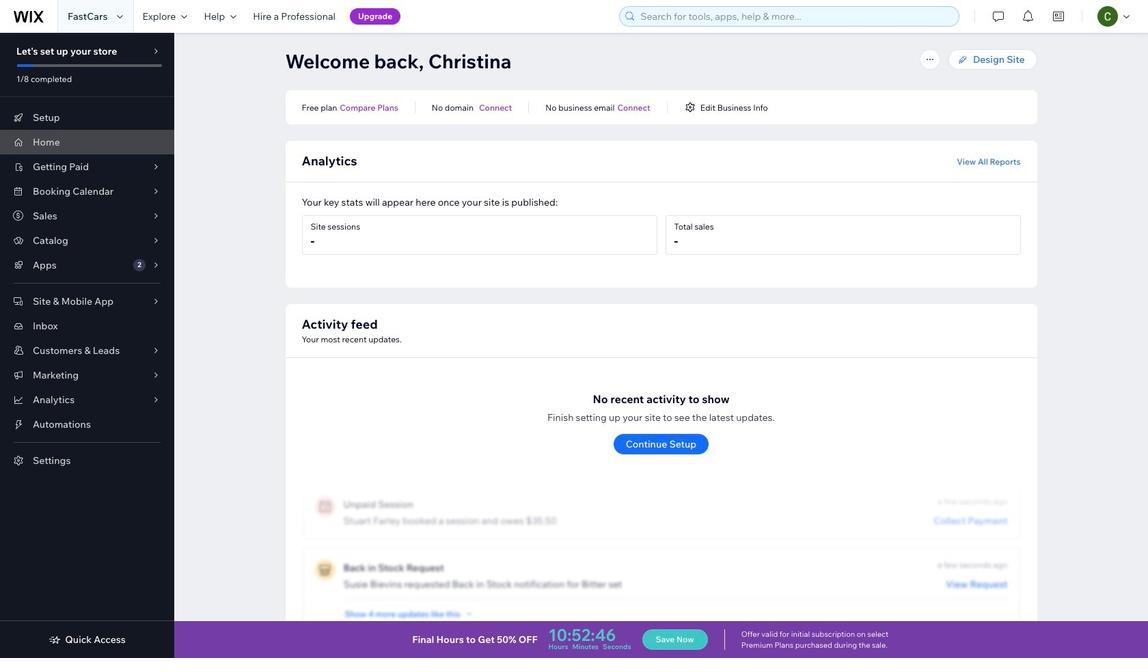 Task type: vqa. For each thing, say whether or not it's contained in the screenshot.
Sidebar element
yes



Task type: describe. For each thing, give the bounding box(es) containing it.
Search for tools, apps, help & more... field
[[637, 7, 955, 26]]

sidebar element
[[0, 33, 174, 658]]



